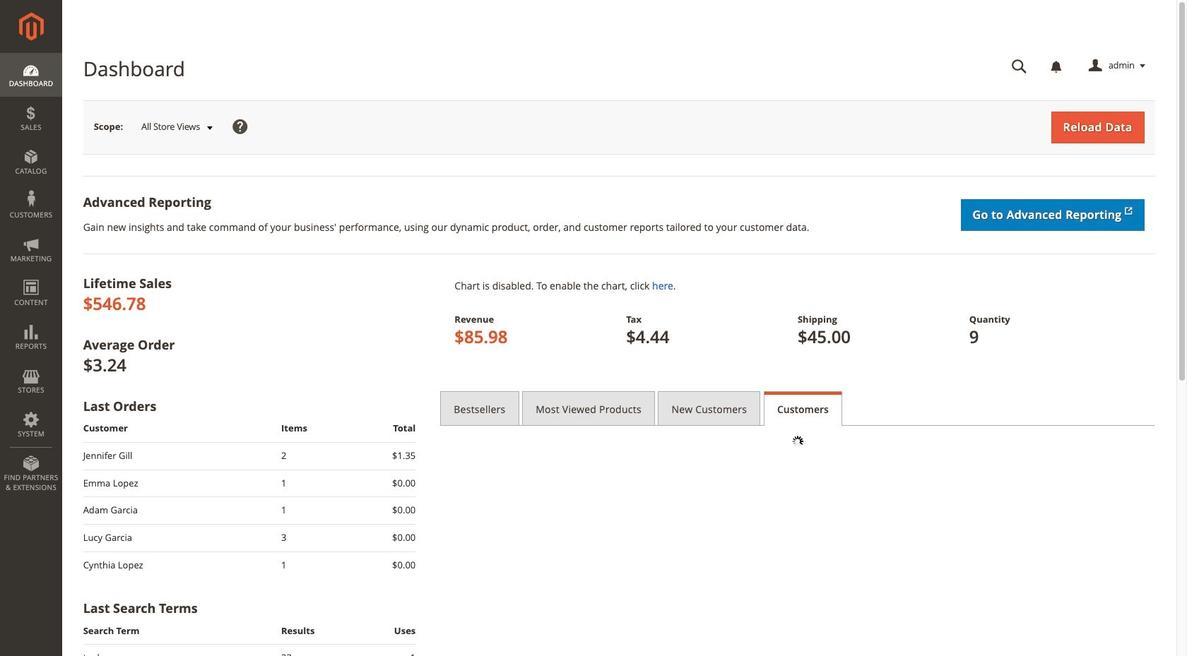 Task type: describe. For each thing, give the bounding box(es) containing it.
magento admin panel image
[[19, 12, 43, 41]]



Task type: locate. For each thing, give the bounding box(es) containing it.
tab list
[[440, 391, 1155, 426]]

None text field
[[1002, 54, 1037, 78]]

tab panel
[[440, 425, 1155, 457]]

menu bar
[[0, 53, 62, 500]]



